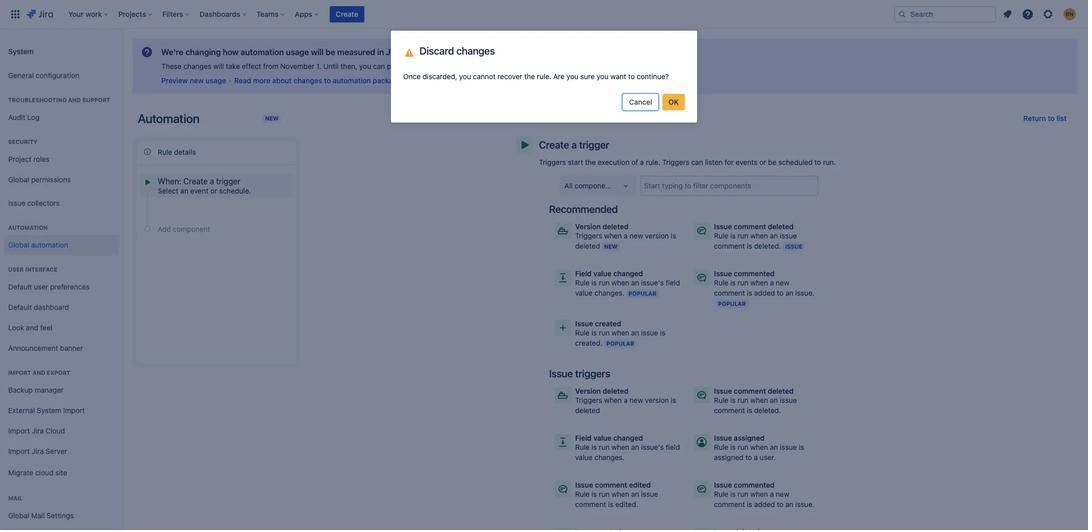 Task type: locate. For each thing, give the bounding box(es) containing it.
1 vertical spatial changes.
[[595, 453, 625, 462]]

when up the issue assigned rule is run when an issue is assigned to a user.
[[751, 396, 769, 405]]

· left dismiss on the left top of page
[[411, 76, 413, 85]]

triggers down version deleted on the right top
[[576, 231, 603, 240]]

import down backup manager link
[[63, 406, 85, 415]]

project roles
[[8, 155, 50, 163]]

default user preferences
[[8, 282, 90, 291]]

how
[[223, 48, 239, 57]]

global left settings
[[8, 511, 29, 520]]

an inside "issue comment edited rule is run when an issue comment is edited."
[[632, 490, 640, 499]]

when: create a trigger image
[[519, 139, 531, 151]]

create a trigger
[[539, 139, 610, 151]]

jira inside 'link'
[[32, 426, 44, 435]]

and left support
[[68, 97, 81, 103]]

rule is run when an issue is created.
[[576, 328, 666, 347]]

2 horizontal spatial create
[[539, 139, 570, 151]]

discard changes
[[420, 45, 495, 57]]

1 issue's from the top
[[642, 278, 664, 287]]

1 vertical spatial version
[[646, 396, 669, 405]]

changes inside 'we're changing how automation usage will be measured in jira cloud these changes will take effect from november 1. until then, you can preview your usage under the new packaging model.'
[[184, 62, 212, 70]]

· left read
[[229, 76, 231, 85]]

support
[[82, 97, 110, 103]]

changed down version deleted triggers when a new version is deleted
[[614, 434, 643, 442]]

1 horizontal spatial create
[[336, 9, 359, 18]]

security group
[[4, 128, 119, 193]]

1 horizontal spatial automation
[[138, 111, 200, 126]]

be up the until
[[326, 48, 335, 57]]

assigned left 'user.'
[[715, 453, 744, 462]]

issue for issue comment deleted rule is run when an issue comment is deleted.
[[715, 387, 733, 395]]

0 horizontal spatial packaging
[[373, 76, 408, 85]]

when down field value changed
[[612, 278, 630, 287]]

changing
[[186, 48, 221, 57]]

1 vertical spatial changes
[[184, 62, 212, 70]]

1 vertical spatial usage
[[431, 62, 451, 70]]

2 version from the top
[[646, 396, 669, 405]]

field value changed rule is run when an issue's field value changes.
[[576, 434, 681, 462]]

0 vertical spatial added
[[755, 289, 776, 297]]

field
[[666, 278, 681, 287], [666, 443, 681, 452]]

default up look
[[8, 303, 32, 311]]

new inside version deleted triggers when a new version is deleted
[[630, 396, 644, 405]]

when down version deleted on the right top
[[605, 231, 622, 240]]

automation up from
[[241, 48, 284, 57]]

create up measured
[[336, 9, 359, 18]]

default user preferences link
[[4, 277, 119, 297]]

usage down take
[[206, 76, 226, 85]]

backup manager link
[[4, 380, 119, 400]]

1 added from the top
[[755, 289, 776, 297]]

usage
[[286, 48, 309, 57], [431, 62, 451, 70], [206, 76, 226, 85]]

new
[[487, 62, 500, 70], [190, 76, 204, 85], [630, 231, 644, 240], [605, 243, 618, 250], [776, 278, 790, 287], [630, 396, 644, 405], [776, 490, 790, 499]]

global mail settings link
[[4, 506, 119, 526]]

and left feel
[[26, 323, 38, 332]]

a down the rule is run when an issue comment is deleted.
[[771, 278, 775, 287]]

version down recommended
[[576, 222, 601, 231]]

an inside "rule is run when an issue is created."
[[632, 328, 640, 337]]

added
[[755, 289, 776, 297], [755, 500, 776, 509]]

when down 'user.'
[[751, 490, 769, 499]]

popular
[[629, 290, 657, 297], [719, 300, 747, 307], [607, 340, 635, 347]]

0 vertical spatial version
[[646, 231, 669, 240]]

issue's up edited
[[642, 443, 664, 452]]

or right events
[[760, 158, 767, 167]]

to
[[629, 72, 635, 81], [324, 76, 331, 85], [1049, 114, 1056, 123], [815, 158, 822, 167], [778, 289, 784, 297], [746, 453, 753, 462], [778, 500, 784, 509]]

mail down 'migrate'
[[8, 495, 23, 502]]

2 field from the top
[[666, 443, 681, 452]]

0 vertical spatial popular
[[629, 290, 657, 297]]

run inside field value changed rule is run when an issue's field value changes.
[[599, 443, 610, 452]]

field for field value changed rule is run when an issue's field value changes.
[[576, 434, 592, 442]]

2 horizontal spatial changes
[[457, 45, 495, 57]]

issue triggers
[[550, 368, 611, 380]]

new inside 'we're changing how automation usage will be measured in jira cloud these changes will take effect from november 1. until then, you can preview your usage under the new packaging model.'
[[487, 62, 500, 70]]

0 horizontal spatial trigger
[[216, 177, 241, 186]]

issue commented rule is run when a new comment is added to an issue.
[[715, 481, 815, 509]]

0 vertical spatial the
[[474, 62, 485, 70]]

default dashboard link
[[4, 297, 119, 318]]

field inside field value changed rule is run when an issue's field value changes.
[[576, 434, 592, 442]]

feel
[[40, 323, 52, 332]]

2 issue. from the top
[[796, 500, 815, 509]]

issue inside issue comment deleted rule is run when an issue comment is deleted.
[[715, 387, 733, 395]]

the right 'recover'
[[525, 72, 535, 81]]

0 horizontal spatial or
[[211, 186, 217, 195]]

changes. inside rule is run when an issue's field value changes.
[[595, 289, 625, 297]]

create inside button
[[336, 9, 359, 18]]

create for create
[[336, 9, 359, 18]]

1 vertical spatial deleted.
[[755, 406, 782, 415]]

a left 'user.'
[[755, 453, 758, 462]]

changed inside field value changed rule is run when an issue's field value changes.
[[614, 434, 643, 442]]

changed up rule is run when an issue's field value changes.
[[614, 269, 643, 278]]

create up event
[[183, 177, 208, 186]]

1 issue. from the top
[[796, 289, 815, 297]]

0 vertical spatial default
[[8, 282, 32, 291]]

deleted. inside the rule is run when an issue comment is deleted.
[[755, 242, 782, 250]]

global for global automation
[[8, 240, 29, 249]]

issue's down field value changed
[[642, 278, 664, 287]]

2 horizontal spatial usage
[[431, 62, 451, 70]]

packaging
[[502, 62, 536, 70], [373, 76, 408, 85]]

trigger up schedule. on the top
[[216, 177, 241, 186]]

is inside rule is run when an issue's field value changes.
[[592, 278, 597, 287]]

your
[[415, 62, 429, 70]]

server
[[46, 447, 67, 455]]

global
[[8, 175, 29, 184], [8, 240, 29, 249], [8, 511, 29, 520]]

for
[[725, 158, 734, 167]]

run inside 'issue commented rule is run when a new comment is added to an issue. popular'
[[738, 278, 749, 287]]

when inside "rule is run when an issue is created."
[[612, 328, 630, 337]]

cloud up 'server'
[[46, 426, 65, 435]]

will up 1.
[[311, 48, 324, 57]]

import up 'migrate'
[[8, 447, 30, 455]]

discard changes dialog
[[391, 31, 698, 123]]

issue commented rule is run when a new comment is added to an issue. popular
[[715, 269, 815, 307]]

troubleshooting and support group
[[4, 86, 119, 131]]

1 vertical spatial system
[[37, 406, 61, 415]]

when down "issue comment deleted"
[[751, 231, 769, 240]]

are
[[554, 72, 565, 81]]

all components
[[565, 181, 616, 190]]

when inside "issue comment edited rule is run when an issue comment is edited."
[[612, 490, 630, 499]]

automation up 'global automation'
[[8, 224, 48, 231]]

project roles link
[[4, 149, 119, 170]]

or
[[760, 158, 767, 167], [211, 186, 217, 195]]

rule
[[158, 147, 172, 156], [715, 231, 729, 240], [576, 278, 590, 287], [715, 278, 729, 287], [576, 328, 590, 337], [715, 396, 729, 405], [576, 443, 590, 452], [715, 443, 729, 452], [576, 490, 590, 499], [715, 490, 729, 499]]

when up edited.
[[612, 490, 630, 499]]

1 horizontal spatial the
[[525, 72, 535, 81]]

default down user
[[8, 282, 32, 291]]

0 vertical spatial will
[[311, 48, 324, 57]]

1 vertical spatial added
[[755, 500, 776, 509]]

when down the rule is run when an issue comment is deleted.
[[751, 278, 769, 287]]

an inside when: create a trigger select an event or schedule.
[[181, 186, 188, 195]]

when inside version deleted triggers when a new version is deleted
[[605, 396, 622, 405]]

1 version from the top
[[646, 231, 669, 240]]

deleted. down "issue comment deleted"
[[755, 242, 782, 250]]

1 horizontal spatial packaging
[[502, 62, 536, 70]]

and for troubleshooting
[[68, 97, 81, 103]]

commented for issue commented rule is run when a new comment is added to an issue. popular
[[734, 269, 775, 278]]

1 vertical spatial mail
[[31, 511, 45, 520]]

issue. for issue commented rule is run when a new comment is added to an issue. popular
[[796, 289, 815, 297]]

import jira server link
[[4, 441, 119, 462]]

version inside triggers when a new version is deleted
[[646, 231, 669, 240]]

0 vertical spatial system
[[8, 47, 34, 55]]

when inside field value changed rule is run when an issue's field value changes.
[[612, 443, 630, 452]]

1 vertical spatial field
[[576, 434, 592, 442]]

backup
[[8, 385, 33, 394]]

when inside the issue assigned rule is run when an issue is assigned to a user.
[[751, 443, 769, 452]]

import inside 'link'
[[8, 426, 30, 435]]

assigned
[[734, 434, 765, 442], [715, 453, 744, 462]]

version for version deleted
[[576, 222, 601, 231]]

import down external
[[8, 426, 30, 435]]

changes. down field value changed
[[595, 289, 625, 297]]

global for global mail settings
[[8, 511, 29, 520]]

default dashboard
[[8, 303, 69, 311]]

create inside when: create a trigger select an event or schedule.
[[183, 177, 208, 186]]

0 vertical spatial changed
[[614, 269, 643, 278]]

usage up discarded,
[[431, 62, 451, 70]]

when inside rule is run when an issue's field value changes.
[[612, 278, 630, 287]]

1 vertical spatial field
[[666, 443, 681, 452]]

1 vertical spatial be
[[769, 158, 777, 167]]

the inside discard changes dialog
[[525, 72, 535, 81]]

global up user
[[8, 240, 29, 249]]

packaging down preview
[[373, 76, 408, 85]]

automation up rule details
[[138, 111, 200, 126]]

to inside the issue assigned rule is run when an issue is assigned to a user.
[[746, 453, 753, 462]]

create for create a trigger
[[539, 139, 570, 151]]

1 global from the top
[[8, 175, 29, 184]]

ok button
[[663, 94, 685, 110]]

0 vertical spatial commented
[[734, 269, 775, 278]]

2 changes. from the top
[[595, 453, 625, 462]]

1 changed from the top
[[614, 269, 643, 278]]

0 vertical spatial changes
[[457, 45, 495, 57]]

0 horizontal spatial usage
[[206, 76, 226, 85]]

can left listen
[[692, 158, 704, 167]]

1 horizontal spatial changes
[[294, 76, 322, 85]]

1 version from the top
[[576, 222, 601, 231]]

0 vertical spatial automation
[[241, 48, 284, 57]]

new inside 'issue commented rule is run when a new comment is added to an issue. popular'
[[776, 278, 790, 287]]

a down rule details button
[[210, 177, 214, 186]]

general configuration link
[[4, 65, 119, 86]]

0 vertical spatial deleted.
[[755, 242, 782, 250]]

an inside 'issue commented rule is run when a new comment is added to an issue. popular'
[[786, 289, 794, 297]]

0 horizontal spatial automation
[[31, 240, 68, 249]]

global automation
[[8, 240, 68, 249]]

run inside the issue assigned rule is run when an issue is assigned to a user.
[[738, 443, 749, 452]]

primary element
[[6, 0, 895, 28]]

and for import
[[33, 369, 45, 376]]

issue inside the issue assigned rule is run when an issue is assigned to a user.
[[715, 434, 733, 442]]

issue for issue collectors
[[8, 198, 25, 207]]

1 vertical spatial automation
[[333, 76, 371, 85]]

1 vertical spatial jira
[[32, 426, 44, 435]]

when inside issue comment deleted rule is run when an issue comment is deleted.
[[751, 396, 769, 405]]

changes. up "issue comment edited rule is run when an issue comment is edited."
[[595, 453, 625, 462]]

rule is run when an issue's field value changes.
[[576, 278, 681, 297]]

will left take
[[214, 62, 224, 70]]

rule inside "rule is run when an issue is created."
[[576, 328, 590, 337]]

1 vertical spatial issue's
[[642, 443, 664, 452]]

1 horizontal spatial system
[[37, 406, 61, 415]]

of
[[632, 158, 639, 167]]

triggers down triggers
[[576, 396, 603, 405]]

issue inside 'issue commented rule is run when a new comment is added to an issue. popular'
[[715, 269, 733, 278]]

2 vertical spatial jira
[[32, 447, 44, 455]]

issue inside the rule is run when an issue comment is deleted.
[[781, 231, 798, 240]]

value down field value changed
[[576, 289, 593, 297]]

1 horizontal spatial trigger
[[580, 139, 610, 151]]

added inside 'issue commented rule is run when a new comment is added to an issue. popular'
[[755, 289, 776, 297]]

1 commented from the top
[[734, 269, 775, 278]]

a up field value changed rule is run when an issue's field value changes.
[[624, 396, 628, 405]]

0 vertical spatial field
[[666, 278, 681, 287]]

triggers left start at top right
[[539, 158, 566, 167]]

1 field from the top
[[576, 269, 592, 278]]

system
[[8, 47, 34, 55], [37, 406, 61, 415]]

deleted. up the issue assigned rule is run when an issue is assigned to a user.
[[755, 406, 782, 415]]

from
[[263, 62, 279, 70]]

import up the backup
[[8, 369, 31, 376]]

1 horizontal spatial will
[[311, 48, 324, 57]]

jira image
[[27, 8, 53, 20], [27, 8, 53, 20]]

system down the manager
[[37, 406, 61, 415]]

1 changes. from the top
[[595, 289, 625, 297]]

rule inside the issue assigned rule is run when an issue is assigned to a user.
[[715, 443, 729, 452]]

1 vertical spatial create
[[539, 139, 570, 151]]

issue.
[[796, 289, 815, 297], [796, 500, 815, 509]]

create up start at top right
[[539, 139, 570, 151]]

deleted inside issue comment deleted rule is run when an issue comment is deleted.
[[768, 387, 794, 395]]

mail
[[8, 495, 23, 502], [31, 511, 45, 520]]

be left the scheduled
[[769, 158, 777, 167]]

0 horizontal spatial automation
[[8, 224, 48, 231]]

2 vertical spatial create
[[183, 177, 208, 186]]

more
[[253, 76, 271, 85]]

0 vertical spatial packaging
[[502, 62, 536, 70]]

sure
[[581, 72, 595, 81]]

0 vertical spatial and
[[68, 97, 81, 103]]

issue. for issue commented rule is run when a new comment is added to an issue.
[[796, 500, 815, 509]]

the right start at top right
[[586, 158, 596, 167]]

2 vertical spatial the
[[586, 158, 596, 167]]

an
[[181, 186, 188, 195], [771, 231, 779, 240], [632, 278, 640, 287], [786, 289, 794, 297], [632, 328, 640, 337], [771, 396, 779, 405], [632, 443, 640, 452], [771, 443, 779, 452], [632, 490, 640, 499], [786, 500, 794, 509]]

1 horizontal spatial rule.
[[646, 158, 661, 167]]

1 vertical spatial issue.
[[796, 500, 815, 509]]

changes up under
[[457, 45, 495, 57]]

log
[[27, 113, 40, 121]]

0 horizontal spatial system
[[8, 47, 34, 55]]

rule. inside discard changes dialog
[[537, 72, 552, 81]]

Start typing to filter components field
[[642, 177, 818, 195]]

1 horizontal spatial can
[[692, 158, 704, 167]]

when:
[[158, 177, 181, 186]]

global down project
[[8, 175, 29, 184]]

1 vertical spatial global
[[8, 240, 29, 249]]

2 default from the top
[[8, 303, 32, 311]]

jira up import jira server
[[32, 426, 44, 435]]

global inside 'link'
[[8, 511, 29, 520]]

automation up interface
[[31, 240, 68, 249]]

the inside 'we're changing how automation usage will be measured in jira cloud these changes will take effect from november 1. until then, you can preview your usage under the new packaging model.'
[[474, 62, 485, 70]]

be inside 'we're changing how automation usage will be measured in jira cloud these changes will take effect from november 1. until then, you can preview your usage under the new packaging model.'
[[326, 48, 335, 57]]

usage up november
[[286, 48, 309, 57]]

is inside version deleted triggers when a new version is deleted
[[671, 396, 677, 405]]

automation down then,
[[333, 76, 371, 85]]

you inside 'we're changing how automation usage will be measured in jira cloud these changes will take effect from november 1. until then, you can preview your usage under the new packaging model.'
[[360, 62, 371, 70]]

1 horizontal spatial ·
[[411, 76, 413, 85]]

3 global from the top
[[8, 511, 29, 520]]

you right are
[[567, 72, 579, 81]]

mail inside 'link'
[[31, 511, 45, 520]]

0 vertical spatial version
[[576, 222, 601, 231]]

triggers left listen
[[663, 158, 690, 167]]

when up 'user.'
[[751, 443, 769, 452]]

warning icon image
[[404, 44, 416, 59]]

0 horizontal spatial ·
[[229, 76, 231, 85]]

or right event
[[211, 186, 217, 195]]

run inside issue comment deleted rule is run when an issue comment is deleted.
[[738, 396, 749, 405]]

cloud
[[35, 468, 53, 477]]

packaging up 'recover'
[[502, 62, 536, 70]]

0 vertical spatial issue.
[[796, 289, 815, 297]]

read more about changes to automation packaging button
[[234, 76, 408, 86]]

0 horizontal spatial the
[[474, 62, 485, 70]]

a down 'user.'
[[771, 490, 775, 499]]

trigger up start at top right
[[580, 139, 610, 151]]

2 vertical spatial changes
[[294, 76, 322, 85]]

mail left settings
[[31, 511, 45, 520]]

1 vertical spatial default
[[8, 303, 32, 311]]

issue inside "issue comment edited rule is run when an issue comment is edited."
[[576, 481, 594, 489]]

a down version deleted on the right top
[[624, 231, 628, 240]]

field inside rule is run when an issue's field value changes.
[[666, 278, 681, 287]]

1 vertical spatial changed
[[614, 434, 643, 442]]

you down under
[[460, 72, 471, 81]]

a inside the issue commented rule is run when a new comment is added to an issue.
[[771, 490, 775, 499]]

a inside when: create a trigger select an event or schedule.
[[210, 177, 214, 186]]

1 field from the top
[[666, 278, 681, 287]]

you right sure
[[597, 72, 609, 81]]

·
[[229, 76, 231, 85], [411, 76, 413, 85]]

0 vertical spatial cloud
[[402, 48, 425, 57]]

and up the backup manager
[[33, 369, 45, 376]]

1 vertical spatial commented
[[734, 481, 775, 489]]

0 vertical spatial jira
[[386, 48, 400, 57]]

cancel button
[[623, 94, 659, 110]]

when down created
[[612, 328, 630, 337]]

2 deleted. from the top
[[755, 406, 782, 415]]

edited
[[630, 481, 651, 489]]

commented inside 'issue commented rule is run when a new comment is added to an issue. popular'
[[734, 269, 775, 278]]

deleted
[[603, 222, 629, 231], [768, 222, 794, 231], [576, 242, 601, 250], [603, 387, 629, 395], [768, 387, 794, 395], [576, 406, 601, 415]]

1 horizontal spatial or
[[760, 158, 767, 167]]

0 vertical spatial rule.
[[537, 72, 552, 81]]

until
[[324, 62, 339, 70]]

global inside automation group
[[8, 240, 29, 249]]

field
[[576, 269, 592, 278], [576, 434, 592, 442]]

events
[[736, 158, 758, 167]]

0 horizontal spatial be
[[326, 48, 335, 57]]

an inside field value changed rule is run when an issue's field value changes.
[[632, 443, 640, 452]]

rule inside the issue commented rule is run when a new comment is added to an issue.
[[715, 490, 729, 499]]

1 vertical spatial the
[[525, 72, 535, 81]]

you right then,
[[360, 62, 371, 70]]

1 vertical spatial or
[[211, 186, 217, 195]]

0 vertical spatial mail
[[8, 495, 23, 502]]

version down triggers
[[576, 387, 601, 395]]

1 vertical spatial popular
[[719, 300, 747, 307]]

cloud up your
[[402, 48, 425, 57]]

value
[[594, 269, 612, 278], [576, 289, 593, 297], [594, 434, 612, 442], [576, 453, 593, 462]]

triggers
[[539, 158, 566, 167], [663, 158, 690, 167], [576, 231, 603, 240], [576, 396, 603, 405]]

be
[[326, 48, 335, 57], [769, 158, 777, 167]]

deleted.
[[755, 242, 782, 250], [755, 406, 782, 415]]

1 vertical spatial cloud
[[46, 426, 65, 435]]

default
[[8, 282, 32, 291], [8, 303, 32, 311]]

changes down november
[[294, 76, 322, 85]]

1 vertical spatial automation
[[8, 224, 48, 231]]

version deleted
[[576, 222, 629, 231]]

version
[[576, 222, 601, 231], [576, 387, 601, 395]]

global inside security group
[[8, 175, 29, 184]]

user interface group
[[4, 255, 119, 362]]

automation
[[241, 48, 284, 57], [333, 76, 371, 85], [31, 240, 68, 249]]

rule inside rule is run when an issue's field value changes.
[[576, 278, 590, 287]]

when inside the issue commented rule is run when a new comment is added to an issue.
[[751, 490, 769, 499]]

when down triggers
[[605, 396, 622, 405]]

automation group
[[4, 214, 119, 258]]

2 vertical spatial automation
[[31, 240, 68, 249]]

2 field from the top
[[576, 434, 592, 442]]

components
[[575, 181, 616, 190]]

1 horizontal spatial mail
[[31, 511, 45, 520]]

2 issue's from the top
[[642, 443, 664, 452]]

0 vertical spatial changes.
[[595, 289, 625, 297]]

1 vertical spatial version
[[576, 387, 601, 395]]

2 vertical spatial popular
[[607, 340, 635, 347]]

the up the 'cannot'
[[474, 62, 485, 70]]

changes up preview new usage button
[[184, 62, 212, 70]]

1 horizontal spatial usage
[[286, 48, 309, 57]]

user interface
[[8, 266, 57, 273]]

1 deleted. from the top
[[755, 242, 782, 250]]

system up general
[[8, 47, 34, 55]]

search image
[[899, 10, 907, 18]]

rule. down model.
[[537, 72, 552, 81]]

2 commented from the top
[[734, 481, 775, 489]]

issue created
[[576, 319, 622, 328]]

commented inside the issue commented rule is run when a new comment is added to an issue.
[[734, 481, 775, 489]]

0 vertical spatial global
[[8, 175, 29, 184]]

0 vertical spatial can
[[373, 62, 385, 70]]

1 vertical spatial will
[[214, 62, 224, 70]]

jira
[[386, 48, 400, 57], [32, 426, 44, 435], [32, 447, 44, 455]]

jira inside 'we're changing how automation usage will be measured in jira cloud these changes will take effect from november 1. until then, you can preview your usage under the new packaging model.'
[[386, 48, 400, 57]]

assigned up 'user.'
[[734, 434, 765, 442]]

2 added from the top
[[755, 500, 776, 509]]

0 horizontal spatial can
[[373, 62, 385, 70]]

commented down 'user.'
[[734, 481, 775, 489]]

commented down the rule is run when an issue comment is deleted.
[[734, 269, 775, 278]]

issue. inside the issue commented rule is run when a new comment is added to an issue.
[[796, 500, 815, 509]]

default inside default dashboard link
[[8, 303, 32, 311]]

jira left 'server'
[[32, 447, 44, 455]]

0 vertical spatial automation
[[138, 111, 200, 126]]

when up edited
[[612, 443, 630, 452]]

a inside triggers when a new version is deleted
[[624, 231, 628, 240]]

1 default from the top
[[8, 282, 32, 291]]

added inside the issue commented rule is run when a new comment is added to an issue.
[[755, 500, 776, 509]]

can down in
[[373, 62, 385, 70]]

2 version from the top
[[576, 387, 601, 395]]

can
[[373, 62, 385, 70], [692, 158, 704, 167]]

issue inside the issue commented rule is run when a new comment is added to an issue.
[[715, 481, 733, 489]]

start
[[568, 158, 584, 167]]

1 vertical spatial trigger
[[216, 177, 241, 186]]

details
[[174, 147, 196, 156]]

packaging inside 'we're changing how automation usage will be measured in jira cloud these changes will take effect from november 1. until then, you can preview your usage under the new packaging model.'
[[502, 62, 536, 70]]

external system import
[[8, 406, 85, 415]]

jira right in
[[386, 48, 400, 57]]

0 vertical spatial be
[[326, 48, 335, 57]]

ok
[[669, 98, 679, 106]]

2 vertical spatial and
[[33, 369, 45, 376]]

2 global from the top
[[8, 240, 29, 249]]

rule. right of
[[646, 158, 661, 167]]

and for look
[[26, 323, 38, 332]]

rule. for are
[[537, 72, 552, 81]]

2 changed from the top
[[614, 434, 643, 442]]

field for field value changed
[[576, 269, 592, 278]]



Task type: describe. For each thing, give the bounding box(es) containing it.
import for import jira server
[[8, 447, 30, 455]]

cloud inside 'we're changing how automation usage will be measured in jira cloud these changes will take effect from november 1. until then, you can preview your usage under the new packaging model.'
[[402, 48, 425, 57]]

about
[[272, 76, 292, 85]]

issue's inside field value changed rule is run when an issue's field value changes.
[[642, 443, 664, 452]]

migrate
[[8, 468, 33, 477]]

Search field
[[895, 6, 997, 22]]

run inside "issue comment edited rule is run when an issue comment is edited."
[[599, 490, 610, 499]]

issue comment deleted rule is run when an issue comment is deleted.
[[715, 387, 798, 415]]

when: create a trigger select an event or schedule.
[[158, 177, 251, 195]]

continue?
[[637, 72, 669, 81]]

value inside rule is run when an issue's field value changes.
[[576, 289, 593, 297]]

triggers inside triggers when a new version is deleted
[[576, 231, 603, 240]]

issue for issue comment deleted
[[715, 222, 733, 231]]

added for issue commented rule is run when a new comment is added to an issue. popular
[[755, 289, 776, 297]]

read
[[234, 76, 251, 85]]

automation inside group
[[8, 224, 48, 231]]

rule inside the rule is run when an issue comment is deleted.
[[715, 231, 729, 240]]

a up start at top right
[[572, 139, 577, 151]]

a inside version deleted triggers when a new version is deleted
[[624, 396, 628, 405]]

system inside "link"
[[37, 406, 61, 415]]

when inside triggers when a new version is deleted
[[605, 231, 622, 240]]

external system import link
[[4, 400, 119, 421]]

1.
[[317, 62, 322, 70]]

measured
[[337, 48, 376, 57]]

can inside 'we're changing how automation usage will be measured in jira cloud these changes will take effect from november 1. until then, you can preview your usage under the new packaging model.'
[[373, 62, 385, 70]]

issue for issue triggers
[[550, 368, 573, 380]]

automation inside 'we're changing how automation usage will be measured in jira cloud these changes will take effect from november 1. until then, you can preview your usage under the new packaging model.'
[[241, 48, 284, 57]]

import inside "link"
[[63, 406, 85, 415]]

we're changing how automation usage will be measured in jira cloud these changes will take effect from november 1. until then, you can preview your usage under the new packaging model.
[[161, 48, 561, 70]]

rule inside button
[[158, 147, 172, 156]]

preview new usage · read more about changes to automation packaging · dismiss
[[161, 76, 443, 85]]

deleted. inside issue comment deleted rule is run when an issue comment is deleted.
[[755, 406, 782, 415]]

value up "issue comment edited rule is run when an issue comment is edited."
[[576, 453, 593, 462]]

changed for field value changed
[[614, 269, 643, 278]]

or inside when: create a trigger select an event or schedule.
[[211, 186, 217, 195]]

event
[[190, 186, 209, 195]]

import for import jira cloud
[[8, 426, 30, 435]]

troubleshooting
[[8, 97, 67, 103]]

a right of
[[641, 158, 644, 167]]

popular inside 'issue commented rule is run when a new comment is added to an issue. popular'
[[719, 300, 747, 307]]

deleted inside triggers when a new version is deleted
[[576, 242, 601, 250]]

rule inside 'issue commented rule is run when a new comment is added to an issue. popular'
[[715, 278, 729, 287]]

announcement banner link
[[4, 338, 119, 359]]

general configuration
[[8, 71, 79, 79]]

settings
[[47, 511, 74, 520]]

issue for issue assigned rule is run when an issue is assigned to a user.
[[715, 434, 733, 442]]

mail group
[[4, 484, 119, 530]]

version deleted triggers when a new version is deleted
[[576, 387, 677, 415]]

to inside discard changes dialog
[[629, 72, 635, 81]]

changes inside dialog
[[457, 45, 495, 57]]

issue inside issue comment deleted rule is run when an issue comment is deleted.
[[781, 396, 798, 405]]

rule is run when an issue comment is deleted.
[[715, 231, 798, 250]]

november
[[281, 62, 315, 70]]

dismiss button
[[416, 76, 443, 86]]

comment inside the rule is run when an issue comment is deleted.
[[715, 242, 746, 250]]

run inside rule is run when an issue's field value changes.
[[599, 278, 610, 287]]

comment inside the issue commented rule is run when a new comment is added to an issue.
[[715, 500, 746, 509]]

cancel
[[630, 98, 653, 106]]

issue assigned rule is run when an issue is assigned to a user.
[[715, 434, 805, 462]]

commented for issue commented rule is run when a new comment is added to an issue.
[[734, 481, 775, 489]]

rule inside field value changed rule is run when an issue's field value changes.
[[576, 443, 590, 452]]

1 horizontal spatial be
[[769, 158, 777, 167]]

issue inside the issue assigned rule is run when an issue is assigned to a user.
[[781, 443, 798, 452]]

triggers when a new version is deleted
[[576, 231, 677, 250]]

look
[[8, 323, 24, 332]]

security
[[8, 138, 38, 145]]

import for import and export
[[8, 369, 31, 376]]

changed for field value changed rule is run when an issue's field value changes.
[[614, 434, 643, 442]]

field value changed
[[576, 269, 643, 278]]

under
[[453, 62, 472, 70]]

return to list button
[[1018, 110, 1074, 127]]

version inside version deleted triggers when a new version is deleted
[[646, 396, 669, 405]]

is inside triggers when a new version is deleted
[[671, 231, 677, 240]]

a inside 'issue commented rule is run when a new comment is added to an issue. popular'
[[771, 278, 775, 287]]

1 vertical spatial can
[[692, 158, 704, 167]]

global mail settings
[[8, 511, 74, 520]]

run.
[[824, 158, 837, 167]]

look and feel
[[8, 323, 52, 332]]

open image
[[620, 180, 632, 192]]

rule details button
[[139, 143, 294, 160]]

schedule.
[[219, 186, 251, 195]]

audit log link
[[4, 107, 119, 128]]

import jira cloud link
[[4, 421, 119, 441]]

version for version deleted triggers when a new version is deleted
[[576, 387, 601, 395]]

when inside the rule is run when an issue comment is deleted.
[[751, 231, 769, 240]]

created.
[[576, 339, 603, 347]]

new inside the issue commented rule is run when a new comment is added to an issue.
[[776, 490, 790, 499]]

rule. for triggers
[[646, 158, 661, 167]]

list
[[1057, 114, 1068, 123]]

user
[[34, 282, 48, 291]]

an inside the issue commented rule is run when a new comment is added to an issue.
[[786, 500, 794, 509]]

jira for server
[[32, 447, 44, 455]]

a inside the issue assigned rule is run when an issue is assigned to a user.
[[755, 453, 758, 462]]

select
[[158, 186, 179, 195]]

new
[[265, 115, 279, 122]]

added for issue commented rule is run when a new comment is added to an issue.
[[755, 500, 776, 509]]

issue's inside rule is run when an issue's field value changes.
[[642, 278, 664, 287]]

recommended
[[550, 203, 618, 215]]

execution
[[598, 158, 630, 167]]

to inside 'issue commented rule is run when a new comment is added to an issue. popular'
[[778, 289, 784, 297]]

1 vertical spatial packaging
[[373, 76, 408, 85]]

changes. inside field value changed rule is run when an issue's field value changes.
[[595, 453, 625, 462]]

issue inside "issue comment edited rule is run when an issue comment is edited."
[[642, 490, 659, 499]]

cloud inside 'link'
[[46, 426, 65, 435]]

2 vertical spatial usage
[[206, 76, 226, 85]]

discarded,
[[423, 72, 458, 81]]

issue for issue created
[[576, 319, 594, 328]]

to inside the issue commented rule is run when a new comment is added to an issue.
[[778, 500, 784, 509]]

model.
[[538, 62, 561, 70]]

an inside the rule is run when an issue comment is deleted.
[[771, 231, 779, 240]]

when inside 'issue commented rule is run when a new comment is added to an issue. popular'
[[751, 278, 769, 287]]

issue inside "rule is run when an issue is created."
[[642, 328, 659, 337]]

permissions
[[31, 175, 71, 184]]

banner
[[60, 344, 83, 352]]

0 vertical spatial or
[[760, 158, 767, 167]]

triggers inside version deleted triggers when a new version is deleted
[[576, 396, 603, 405]]

0 horizontal spatial will
[[214, 62, 224, 70]]

run inside the issue commented rule is run when a new comment is added to an issue.
[[738, 490, 749, 499]]

preferences
[[50, 282, 90, 291]]

roles
[[33, 155, 50, 163]]

value up rule is run when an issue's field value changes.
[[594, 269, 612, 278]]

issue collectors link
[[4, 193, 119, 214]]

preview new usage button
[[161, 76, 226, 86]]

0 horizontal spatial mail
[[8, 495, 23, 502]]

0 vertical spatial trigger
[[580, 139, 610, 151]]

import jira cloud
[[8, 426, 65, 435]]

preview
[[161, 76, 188, 85]]

take
[[226, 62, 240, 70]]

troubleshooting and support
[[8, 97, 110, 103]]

configuration
[[36, 71, 79, 79]]

an inside issue comment deleted rule is run when an issue comment is deleted.
[[771, 396, 779, 405]]

run inside the rule is run when an issue comment is deleted.
[[738, 231, 749, 240]]

issue collectors
[[8, 198, 60, 207]]

0 vertical spatial assigned
[[734, 434, 765, 442]]

all
[[565, 181, 573, 190]]

user.
[[760, 453, 776, 462]]

want
[[611, 72, 627, 81]]

jira for cloud
[[32, 426, 44, 435]]

discard
[[420, 45, 454, 57]]

to inside button
[[1049, 114, 1056, 123]]

once
[[404, 72, 421, 81]]

listen
[[706, 158, 723, 167]]

import jira server
[[8, 447, 67, 455]]

an inside the issue assigned rule is run when an issue is assigned to a user.
[[771, 443, 779, 452]]

global for global permissions
[[8, 175, 29, 184]]

rule inside "issue comment edited rule is run when an issue comment is edited."
[[576, 490, 590, 499]]

automation inside group
[[31, 240, 68, 249]]

effect
[[242, 62, 261, 70]]

import and export
[[8, 369, 70, 376]]

2 horizontal spatial the
[[586, 158, 596, 167]]

value down version deleted triggers when a new version is deleted
[[594, 434, 612, 442]]

create button
[[330, 6, 365, 22]]

2 · from the left
[[411, 76, 413, 85]]

default for default user preferences
[[8, 282, 32, 291]]

run inside "rule is run when an issue is created."
[[599, 328, 610, 337]]

external
[[8, 406, 35, 415]]

once discarded, you cannot recover the rule. are you sure you want to continue?
[[404, 72, 669, 81]]

edited.
[[616, 500, 639, 509]]

is inside field value changed rule is run when an issue's field value changes.
[[592, 443, 597, 452]]

default for default dashboard
[[8, 303, 32, 311]]

scheduled
[[779, 158, 813, 167]]

popular for field
[[629, 290, 657, 297]]

import and export group
[[4, 359, 119, 487]]

comment inside 'issue commented rule is run when a new comment is added to an issue. popular'
[[715, 289, 746, 297]]

1 · from the left
[[229, 76, 231, 85]]

issue for issue commented rule is run when a new comment is added to an issue.
[[715, 481, 733, 489]]

0 vertical spatial usage
[[286, 48, 309, 57]]

an inside rule is run when an issue's field value changes.
[[632, 278, 640, 287]]

issue for issue commented rule is run when a new comment is added to an issue. popular
[[715, 269, 733, 278]]

in
[[378, 48, 384, 57]]

backup manager
[[8, 385, 64, 394]]

trigger inside when: create a trigger select an event or schedule.
[[216, 177, 241, 186]]

popular for is
[[607, 340, 635, 347]]

rule inside issue comment deleted rule is run when an issue comment is deleted.
[[715, 396, 729, 405]]

new inside triggers when a new version is deleted
[[630, 231, 644, 240]]

return
[[1024, 114, 1047, 123]]

issue for issue comment edited rule is run when an issue comment is edited.
[[576, 481, 594, 489]]

1 vertical spatial assigned
[[715, 453, 744, 462]]

2 horizontal spatial automation
[[333, 76, 371, 85]]

create banner
[[0, 0, 1089, 29]]

triggers
[[576, 368, 611, 380]]

migrate cloud site link
[[4, 462, 119, 484]]

field inside field value changed rule is run when an issue's field value changes.
[[666, 443, 681, 452]]

look and feel link
[[4, 318, 119, 338]]

return to list
[[1024, 114, 1068, 123]]

collectors
[[27, 198, 60, 207]]



Task type: vqa. For each thing, say whether or not it's contained in the screenshot.


